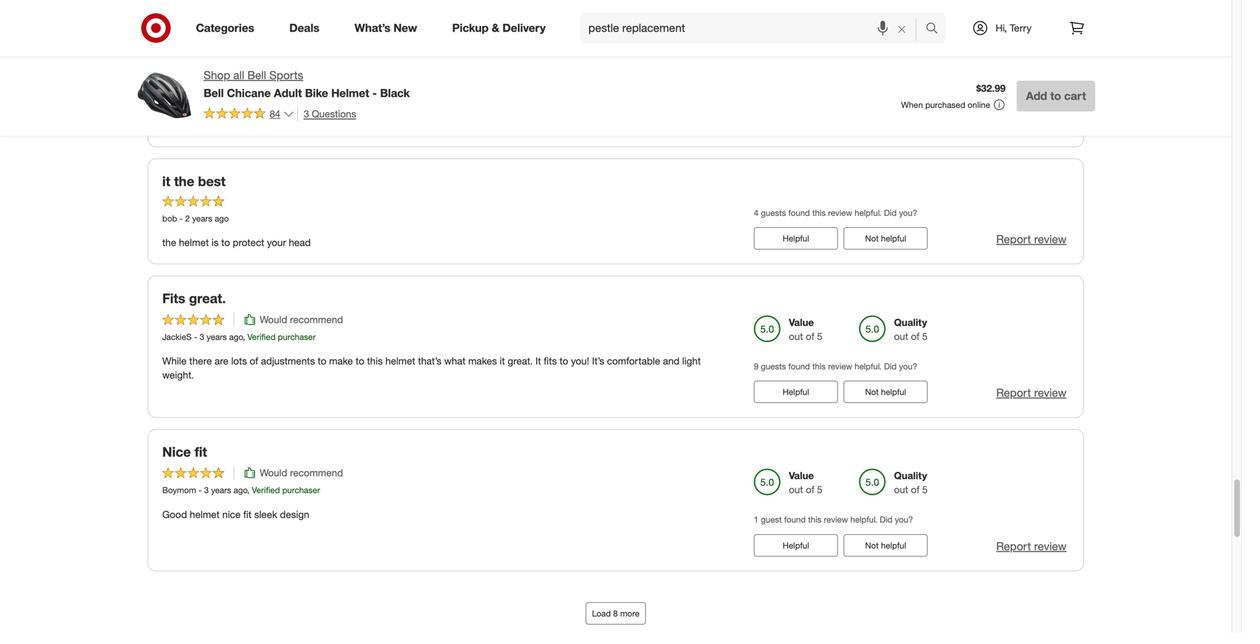 Task type: locate. For each thing, give the bounding box(es) containing it.
ago
[[215, 213, 229, 224], [229, 332, 243, 342], [234, 485, 247, 496]]

this right make
[[367, 355, 383, 367]]

and left light at the bottom of page
[[663, 355, 680, 367]]

0 vertical spatial not helpful button
[[844, 227, 928, 250]]

0 vertical spatial quality
[[895, 316, 928, 329]]

helpful down "1 guest found this review helpful. did you?"
[[882, 540, 907, 551]]

to left make
[[318, 355, 327, 367]]

- right jackies
[[194, 332, 197, 342]]

1 vertical spatial report
[[997, 386, 1032, 400]]

would recommend for nice fit
[[260, 467, 343, 479]]

1 report from the top
[[997, 233, 1032, 246]]

1 horizontal spatial ,
[[247, 485, 250, 496]]

guests right 4
[[761, 208, 787, 218]]

say
[[492, 105, 507, 118]]

2 vertical spatial value
[[789, 470, 815, 482]]

helpful button
[[754, 227, 839, 250], [754, 381, 839, 403], [754, 534, 839, 557]]

all up do
[[609, 91, 619, 104]]

5
[[818, 39, 823, 51], [923, 39, 928, 51], [818, 330, 823, 343], [923, 330, 928, 343], [818, 484, 823, 496], [923, 484, 928, 496]]

value out of 5 up 9 guests found this review helpful. did you?
[[789, 316, 823, 343]]

great. right fits
[[189, 290, 226, 307]]

4
[[754, 208, 759, 218]]

1 quality out of 5 from the top
[[895, 316, 928, 343]]

0 vertical spatial purchaser
[[278, 332, 316, 342]]

new
[[394, 21, 417, 35]]

1 vertical spatial ,
[[247, 485, 250, 496]]

1 vertical spatial guests
[[761, 208, 787, 218]]

1 vertical spatial quality out of 5
[[895, 470, 928, 496]]

ago for nice fit
[[234, 485, 247, 496]]

not down 9 guests found this review helpful. did you?
[[866, 387, 879, 397]]

1 vertical spatial quality
[[895, 470, 928, 482]]

it up "ground"
[[692, 63, 697, 76]]

1 vertical spatial report review button
[[997, 385, 1067, 401]]

1 vertical spatial bell
[[204, 86, 224, 100]]

0 vertical spatial quality out of 5
[[895, 316, 928, 343]]

adjustments
[[261, 355, 315, 367]]

- inside the shop all bell sports bell chicane adult bike helmet - black
[[373, 86, 377, 100]]

four
[[162, 77, 180, 90]]

1 horizontal spatial great.
[[508, 355, 533, 367]]

would recommend up design on the left bottom
[[260, 467, 343, 479]]

to
[[436, 77, 444, 90], [1051, 89, 1062, 103], [221, 236, 230, 249], [318, 355, 327, 367], [356, 355, 365, 367], [560, 355, 569, 367]]

i up "little"
[[200, 91, 203, 104]]

the up the helmets
[[538, 91, 552, 104]]

jackies - 3 years ago , verified purchaser
[[162, 332, 316, 342]]

0 vertical spatial guests
[[766, 91, 791, 101]]

questions
[[312, 108, 356, 120]]

and
[[181, 91, 197, 104], [358, 91, 374, 104], [663, 91, 680, 104], [663, 355, 680, 367]]

1 helpful button from the top
[[754, 227, 839, 250]]

purchaser for nice fit
[[282, 485, 320, 496]]

nice
[[162, 444, 191, 460]]

pickup
[[453, 21, 489, 35]]

did for good helmet nice fit sleek design
[[880, 515, 893, 525]]

my down was
[[711, 91, 725, 104]]

1 horizontal spatial bell
[[248, 68, 266, 82]]

recommend
[[290, 22, 343, 34], [290, 313, 343, 326], [290, 467, 343, 479]]

but down points,
[[606, 77, 620, 90]]

helmet down "undone"
[[555, 91, 584, 104]]

while
[[162, 355, 187, 367]]

you?
[[904, 91, 923, 101], [900, 208, 918, 218], [900, 361, 918, 372], [895, 515, 914, 525]]

did for i've had this helmet for over six years at least, the visor had become separated at some attachment points, which is why it gets four stars because it flops around while riding. i used hot glue to fix it once, it became undone again. but recently the ground was wet and i hydroplaned on a turn on my bike, and had a face collision with the ground. the helmet took all the force and saved my nose a little too. it probably would have severely injured me or worse. can't say other helmets wouldn't do the same, but that's my experience. thanks bell.
[[889, 91, 902, 101]]

ago up the helmet is to protect your head
[[215, 213, 229, 224]]

at up became
[[510, 63, 519, 76]]

out
[[789, 39, 804, 51], [895, 39, 909, 51], [789, 330, 804, 343], [895, 330, 909, 343], [789, 484, 804, 496], [895, 484, 909, 496]]

2 not helpful from the top
[[866, 387, 907, 397]]

all left for
[[233, 68, 244, 82]]

, for nice fit
[[247, 485, 250, 496]]

ago for fits great.
[[229, 332, 243, 342]]

1 vertical spatial but
[[673, 105, 687, 118]]

1 vertical spatial helpful button
[[754, 381, 839, 403]]

1 vertical spatial fit
[[244, 508, 252, 521]]

0 vertical spatial but
[[606, 77, 620, 90]]

purchased
[[926, 100, 966, 110]]

jackies
[[162, 332, 192, 342]]

helpful down 4 guests found this review helpful. did you?
[[783, 233, 810, 244]]

0 vertical spatial helpful button
[[754, 227, 839, 250]]

not for nice fit
[[866, 540, 879, 551]]

0 horizontal spatial ,
[[243, 332, 245, 342]]

0 vertical spatial would recommend
[[260, 22, 343, 34]]

that's
[[690, 105, 714, 118]]

1 vertical spatial value
[[789, 316, 815, 329]]

to inside "i've had this helmet for over six years at least, the visor had become separated at some attachment points, which is why it gets four stars because it flops around while riding. i used hot glue to fix it once, it became undone again. but recently the ground was wet and i hydroplaned on a turn on my bike, and had a face collision with the ground. the helmet took all the force and saved my nose a little too. it probably would have severely injured me or worse. can't say other helmets wouldn't do the same, but that's my experience. thanks bell."
[[436, 77, 444, 90]]

ago up the lots at the left
[[229, 332, 243, 342]]

what
[[445, 355, 466, 367]]

of
[[806, 39, 815, 51], [912, 39, 920, 51], [806, 330, 815, 343], [912, 330, 920, 343], [250, 355, 258, 367], [806, 484, 815, 496], [912, 484, 920, 496]]

2 on from the left
[[305, 91, 316, 104]]

you!
[[571, 355, 590, 367]]

this for 9
[[813, 361, 826, 372]]

face
[[404, 91, 423, 104]]

great. inside while there are lots of adjustments to make to this helmet that's what makes it great. it fits to you! it's comfortable and light weight.
[[508, 355, 533, 367]]

glue
[[414, 77, 433, 90]]

nice
[[222, 508, 241, 521]]

0 vertical spatial is
[[662, 63, 669, 76]]

1 not helpful from the top
[[866, 233, 907, 244]]

1 recommend from the top
[[290, 22, 343, 34]]

on down flops
[[263, 91, 274, 104]]

had down used
[[377, 91, 394, 104]]

2
[[185, 213, 190, 224]]

0 vertical spatial ago
[[215, 213, 229, 224]]

2 vertical spatial not helpful button
[[844, 534, 928, 557]]

report review
[[997, 233, 1067, 246], [997, 386, 1067, 400], [997, 540, 1067, 553]]

3 report review from the top
[[997, 540, 1067, 553]]

not down 4 guests found this review helpful. did you?
[[866, 233, 879, 244]]

1 vertical spatial not helpful button
[[844, 381, 928, 403]]

was
[[711, 77, 729, 90]]

found for good helmet nice fit sleek design
[[785, 515, 806, 525]]

2 vertical spatial would
[[260, 467, 287, 479]]

helmet
[[218, 63, 248, 76], [555, 91, 584, 104], [179, 236, 209, 249], [386, 355, 416, 367], [190, 508, 220, 521]]

1 vertical spatial verified
[[252, 485, 280, 496]]

it right once,
[[495, 77, 500, 90]]

once,
[[468, 77, 492, 90]]

would recommend for fits great.
[[260, 313, 343, 326]]

this right 4
[[813, 208, 826, 218]]

2 vertical spatial ago
[[234, 485, 247, 496]]

2 vertical spatial report review
[[997, 540, 1067, 553]]

0 horizontal spatial a
[[187, 105, 192, 118]]

0 horizontal spatial all
[[233, 68, 244, 82]]

1 horizontal spatial had
[[377, 91, 394, 104]]

a left turn
[[277, 91, 282, 104]]

is inside "i've had this helmet for over six years at least, the visor had become separated at some attachment points, which is why it gets four stars because it flops around while riding. i used hot glue to fix it once, it became undone again. but recently the ground was wet and i hydroplaned on a turn on my bike, and had a face collision with the ground. the helmet took all the force and saved my nose a little too. it probably would have severely injured me or worse. can't say other helmets wouldn't do the same, but that's my experience. thanks bell."
[[662, 63, 669, 76]]

2 horizontal spatial a
[[396, 91, 402, 104]]

not helpful button down 9 guests found this review helpful. did you?
[[844, 381, 928, 403]]

not
[[866, 233, 879, 244], [866, 387, 879, 397], [866, 540, 879, 551]]

report review for great.
[[997, 386, 1067, 400]]

helpful for nice fit
[[882, 540, 907, 551]]

is left why
[[662, 63, 669, 76]]

helpful button down 4 guests found this review helpful. did you?
[[754, 227, 839, 250]]

2 vertical spatial 3
[[204, 485, 209, 496]]

a left face
[[396, 91, 402, 104]]

quality out of 5 for fits great.
[[895, 316, 928, 343]]

recommend for fits great.
[[290, 313, 343, 326]]

- left black
[[373, 86, 377, 100]]

3 not helpful button from the top
[[844, 534, 928, 557]]

0 horizontal spatial but
[[606, 77, 620, 90]]

0 vertical spatial not
[[866, 233, 879, 244]]

1 vertical spatial recommend
[[290, 313, 343, 326]]

2 report review from the top
[[997, 386, 1067, 400]]

0 vertical spatial fit
[[195, 444, 207, 460]]

this right guest
[[809, 515, 822, 525]]

2 would recommend from the top
[[260, 313, 343, 326]]

not helpful button for fit
[[844, 534, 928, 557]]

recommend up design on the left bottom
[[290, 467, 343, 479]]

it right makes
[[500, 355, 505, 367]]

not for fits great.
[[866, 387, 879, 397]]

had up hot
[[405, 63, 422, 76]]

2 vertical spatial helpful
[[882, 540, 907, 551]]

while
[[313, 77, 335, 90]]

good
[[162, 508, 187, 521]]

value up "1 guest found this review helpful. did you?"
[[789, 470, 815, 482]]

i've
[[162, 63, 178, 76]]

guests for while there are lots of adjustments to make to this helmet that's what makes it great. it fits to you! it's comfortable and light weight.
[[761, 361, 787, 372]]

you? for while there are lots of adjustments to make to this helmet that's what makes it great. it fits to you! it's comfortable and light weight.
[[900, 361, 918, 372]]

value out of 5 up when
[[895, 25, 928, 51]]

3 not from the top
[[866, 540, 879, 551]]

1 horizontal spatial all
[[609, 91, 619, 104]]

2 report review button from the top
[[997, 385, 1067, 401]]

but down saved
[[673, 105, 687, 118]]

undone
[[541, 77, 574, 90]]

is
[[662, 63, 669, 76], [212, 236, 219, 249]]

this for 15
[[818, 91, 831, 101]]

$32.99
[[977, 82, 1006, 94]]

not helpful button down "1 guest found this review helpful. did you?"
[[844, 534, 928, 557]]

found right guest
[[785, 515, 806, 525]]

What can we help you find? suggestions appear below search field
[[580, 13, 930, 43]]

2 quality out of 5 from the top
[[895, 470, 928, 496]]

sports
[[270, 68, 303, 82]]

3 report review button from the top
[[997, 539, 1067, 555]]

became
[[503, 77, 538, 90]]

protect
[[233, 236, 264, 249]]

3 helpful button from the top
[[754, 534, 839, 557]]

it up bob
[[162, 173, 171, 190]]

helpful down 9 guests found this review helpful. did you?
[[783, 387, 810, 397]]

3 would recommend from the top
[[260, 467, 343, 479]]

0 vertical spatial helpful
[[882, 233, 907, 244]]

guest
[[761, 515, 782, 525]]

2 helpful button from the top
[[754, 381, 839, 403]]

helpful down 9 guests found this review helpful. did you?
[[882, 387, 907, 397]]

verified for fit
[[252, 485, 280, 496]]

3 would from the top
[[260, 467, 287, 479]]

nose
[[162, 105, 184, 118]]

value out of 5 for nice fit
[[789, 470, 823, 496]]

1 vertical spatial helpful
[[882, 387, 907, 397]]

bell up chicane
[[248, 68, 266, 82]]

years right 2 at the top of the page
[[192, 213, 212, 224]]

bell down shop
[[204, 86, 224, 100]]

had up stars
[[180, 63, 197, 76]]

used
[[373, 77, 395, 90]]

review
[[833, 91, 858, 101], [829, 208, 853, 218], [1035, 233, 1067, 246], [829, 361, 853, 372], [1035, 386, 1067, 400], [824, 515, 849, 525], [1035, 540, 1067, 553]]

3 recommend from the top
[[290, 467, 343, 479]]

deals link
[[278, 13, 337, 43]]

1 vertical spatial would
[[260, 313, 287, 326]]

0 vertical spatial would
[[260, 22, 287, 34]]

3 helpful from the top
[[882, 540, 907, 551]]

purchaser for fits great.
[[278, 332, 316, 342]]

found right 9
[[789, 361, 811, 372]]

0 horizontal spatial at
[[328, 63, 336, 76]]

2 vertical spatial not
[[866, 540, 879, 551]]

helpful. for i've had this helmet for over six years at least, the visor had become separated at some attachment points, which is why it gets four stars because it flops around while riding. i used hot glue to fix it once, it became undone again. but recently the ground was wet and i hydroplaned on a turn on my bike, and had a face collision with the ground. the helmet took all the force and saved my nose a little too. it probably would have severely injured me or worse. can't say other helmets wouldn't do the same, but that's my experience. thanks bell.
[[860, 91, 887, 101]]

six
[[287, 63, 299, 76]]

load 8 more
[[592, 608, 640, 619]]

1 horizontal spatial on
[[305, 91, 316, 104]]

2 quality from the top
[[895, 470, 928, 482]]

image of bell chicane adult bike helmet - black image
[[136, 67, 193, 123]]

this down out of 5
[[818, 91, 831, 101]]

value
[[895, 25, 920, 37], [789, 316, 815, 329], [789, 470, 815, 482]]

value for great.
[[789, 316, 815, 329]]

1 vertical spatial value out of 5
[[789, 316, 823, 343]]

ago up good helmet nice fit sleek design
[[234, 485, 247, 496]]

0 vertical spatial ,
[[243, 332, 245, 342]]

0 vertical spatial not helpful
[[866, 233, 907, 244]]

3 not helpful from the top
[[866, 540, 907, 551]]

2 vertical spatial report
[[997, 540, 1032, 553]]

3
[[304, 108, 309, 120], [200, 332, 204, 342], [204, 485, 209, 496]]

1 would recommend from the top
[[260, 22, 343, 34]]

1 vertical spatial great.
[[508, 355, 533, 367]]

1 vertical spatial is
[[212, 236, 219, 249]]

, for fits great.
[[243, 332, 245, 342]]

0 horizontal spatial on
[[263, 91, 274, 104]]

a up experience.
[[187, 105, 192, 118]]

years inside "i've had this helmet for over six years at least, the visor had become separated at some attachment points, which is why it gets four stars because it flops around while riding. i used hot glue to fix it once, it became undone again. but recently the ground was wet and i hydroplaned on a turn on my bike, and had a face collision with the ground. the helmet took all the force and saved my nose a little too. it probably would have severely injured me or worse. can't say other helmets wouldn't do the same, but that's my experience. thanks bell."
[[302, 63, 325, 76]]

good helmet nice fit sleek design
[[162, 508, 310, 521]]

are
[[215, 355, 229, 367]]

2 would from the top
[[260, 313, 287, 326]]

some
[[522, 63, 546, 76]]

years for bob - 2 years ago
[[192, 213, 212, 224]]

to left fix
[[436, 77, 444, 90]]

too.
[[215, 105, 232, 118]]

3 up there
[[200, 332, 204, 342]]

1 vertical spatial report review
[[997, 386, 1067, 400]]

2 not from the top
[[866, 387, 879, 397]]

would up jackies - 3 years ago , verified purchaser
[[260, 313, 287, 326]]

3 helpful from the top
[[783, 540, 810, 551]]

collision
[[426, 91, 461, 104]]

helmet
[[332, 86, 370, 100]]

helpful
[[882, 233, 907, 244], [882, 387, 907, 397], [882, 540, 907, 551]]

helpful. for good helmet nice fit sleek design
[[851, 515, 878, 525]]

value out of 5 for fits great.
[[789, 316, 823, 343]]

visor
[[382, 63, 403, 76]]

15
[[754, 91, 764, 101]]

would up boymom - 3 years ago , verified purchaser
[[260, 467, 287, 479]]

1 vertical spatial not
[[866, 387, 879, 397]]

guests for i've had this helmet for over six years at least, the visor had become separated at some attachment points, which is why it gets four stars because it flops around while riding. i used hot glue to fix it once, it became undone again. but recently the ground was wet and i hydroplaned on a turn on my bike, and had a face collision with the ground. the helmet took all the force and saved my nose a little too. it probably would have severely injured me or worse. can't say other helmets wouldn't do the same, but that's my experience. thanks bell.
[[766, 91, 791, 101]]

0 vertical spatial report
[[997, 233, 1032, 246]]

1 vertical spatial all
[[609, 91, 619, 104]]

not helpful button down 4 guests found this review helpful. did you?
[[844, 227, 928, 250]]

found
[[794, 91, 815, 101], [789, 208, 811, 218], [789, 361, 811, 372], [785, 515, 806, 525]]

guests
[[766, 91, 791, 101], [761, 208, 787, 218], [761, 361, 787, 372]]

report review button for fits great.
[[997, 385, 1067, 401]]

but
[[606, 77, 620, 90], [673, 105, 687, 118]]

0 vertical spatial verified
[[248, 332, 276, 342]]

0 vertical spatial report review
[[997, 233, 1067, 246]]

years up are
[[207, 332, 227, 342]]

1 vertical spatial 3
[[200, 332, 204, 342]]

1
[[754, 515, 759, 525]]

0 vertical spatial report review button
[[997, 232, 1067, 248]]

this
[[200, 63, 215, 76], [818, 91, 831, 101], [813, 208, 826, 218], [367, 355, 383, 367], [813, 361, 826, 372], [809, 515, 822, 525]]

2 vertical spatial helpful button
[[754, 534, 839, 557]]

this right 9
[[813, 361, 826, 372]]

this for 1
[[809, 515, 822, 525]]

helmet down 'bob - 2 years ago'
[[179, 236, 209, 249]]

0 vertical spatial value out of 5
[[895, 25, 928, 51]]

at
[[328, 63, 336, 76], [510, 63, 519, 76]]

wet
[[162, 91, 178, 104]]

have
[[313, 105, 334, 118]]

purchaser
[[278, 332, 316, 342], [282, 485, 320, 496]]

0 vertical spatial great.
[[189, 290, 226, 307]]

2 report from the top
[[997, 386, 1032, 400]]

2 vertical spatial guests
[[761, 361, 787, 372]]

- for bob - 2 years ago
[[180, 213, 183, 224]]

you? for good helmet nice fit sleek design
[[895, 515, 914, 525]]

over
[[265, 63, 284, 76]]

2 vertical spatial helpful
[[783, 540, 810, 551]]

would for nice fit
[[260, 467, 287, 479]]

2 helpful from the top
[[882, 387, 907, 397]]

hi,
[[996, 22, 1008, 34]]

bike,
[[335, 91, 355, 104]]

,
[[243, 332, 245, 342], [247, 485, 250, 496]]

and up same,
[[663, 91, 680, 104]]

and inside while there are lots of adjustments to make to this helmet that's what makes it great. it fits to you! it's comfortable and light weight.
[[663, 355, 680, 367]]

1 vertical spatial would recommend
[[260, 313, 343, 326]]

helpful for fits great.
[[882, 387, 907, 397]]

the right do
[[627, 105, 641, 118]]

helpful button for great.
[[754, 381, 839, 403]]

helmet left nice
[[190, 508, 220, 521]]

helmet inside while there are lots of adjustments to make to this helmet that's what makes it great. it fits to you! it's comfortable and light weight.
[[386, 355, 416, 367]]

0 vertical spatial 3
[[304, 108, 309, 120]]

purchaser up design on the left bottom
[[282, 485, 320, 496]]

helpful button for fit
[[754, 534, 839, 557]]

1 vertical spatial helpful
[[783, 387, 810, 397]]

helpful for great.
[[783, 387, 810, 397]]

2 vertical spatial not helpful
[[866, 540, 907, 551]]

1 vertical spatial purchaser
[[282, 485, 320, 496]]

2 helpful from the top
[[783, 387, 810, 397]]

1 quality from the top
[[895, 316, 928, 329]]

2 vertical spatial would recommend
[[260, 467, 343, 479]]

1 vertical spatial i
[[200, 91, 203, 104]]

1 horizontal spatial is
[[662, 63, 669, 76]]

purchaser up adjustments
[[278, 332, 316, 342]]

value out of 5 up "1 guest found this review helpful. did you?"
[[789, 470, 823, 496]]

1 guest found this review helpful. did you?
[[754, 515, 914, 525]]

, up the lots at the left
[[243, 332, 245, 342]]

value up 9 guests found this review helpful. did you?
[[789, 316, 815, 329]]

1 helpful from the top
[[783, 233, 810, 244]]

not down "1 guest found this review helpful. did you?"
[[866, 540, 879, 551]]

not helpful down 4 guests found this review helpful. did you?
[[866, 233, 907, 244]]

2 vertical spatial value out of 5
[[789, 470, 823, 496]]

would for fits great.
[[260, 313, 287, 326]]

terry
[[1010, 22, 1032, 34]]

0 vertical spatial value
[[895, 25, 920, 37]]

design
[[280, 508, 310, 521]]

2 not helpful button from the top
[[844, 381, 928, 403]]

0 vertical spatial i
[[368, 77, 370, 90]]

search button
[[920, 13, 954, 46]]

verified up sleek
[[252, 485, 280, 496]]

the up do
[[622, 91, 636, 104]]

2 vertical spatial recommend
[[290, 467, 343, 479]]

this up stars
[[200, 63, 215, 76]]

is down 'bob - 2 years ago'
[[212, 236, 219, 249]]

experience.
[[162, 119, 214, 132]]

1 horizontal spatial i
[[368, 77, 370, 90]]

to right "fits"
[[560, 355, 569, 367]]

helpful down 4 guests found this review helpful. did you?
[[882, 233, 907, 244]]

on right turn
[[305, 91, 316, 104]]

0 vertical spatial helpful
[[783, 233, 810, 244]]

2 vertical spatial report review button
[[997, 539, 1067, 555]]

weight.
[[162, 369, 194, 381]]

would recommend up six
[[260, 22, 343, 34]]

i left used
[[368, 77, 370, 90]]

not helpful down 9 guests found this review helpful. did you?
[[866, 387, 907, 397]]

recommend up make
[[290, 313, 343, 326]]

2 recommend from the top
[[290, 313, 343, 326]]

to right add
[[1051, 89, 1062, 103]]

helmet left that's
[[386, 355, 416, 367]]

, up good helmet nice fit sleek design
[[247, 485, 250, 496]]

helpful down "1 guest found this review helpful. did you?"
[[783, 540, 810, 551]]

0 horizontal spatial bell
[[204, 86, 224, 100]]

0 vertical spatial recommend
[[290, 22, 343, 34]]

the up used
[[365, 63, 379, 76]]

1 vertical spatial ago
[[229, 332, 243, 342]]

1 horizontal spatial at
[[510, 63, 519, 76]]

1 vertical spatial not helpful
[[866, 387, 907, 397]]

3 report from the top
[[997, 540, 1032, 553]]

helpful for fit
[[783, 540, 810, 551]]

value left search button
[[895, 25, 920, 37]]

3 right boymom at bottom
[[204, 485, 209, 496]]

would recommend up adjustments
[[260, 313, 343, 326]]

all inside the shop all bell sports bell chicane adult bike helmet - black
[[233, 68, 244, 82]]

verified up adjustments
[[248, 332, 276, 342]]

the left best on the top left of the page
[[174, 173, 194, 190]]

categories
[[196, 21, 254, 35]]

verified
[[248, 332, 276, 342], [252, 485, 280, 496]]



Task type: describe. For each thing, give the bounding box(es) containing it.
4 guests found this review helpful. did you?
[[754, 208, 918, 218]]

the down bob
[[162, 236, 176, 249]]

shop all bell sports bell chicane adult bike helmet - black
[[204, 68, 410, 100]]

hydroplaned
[[205, 91, 260, 104]]

pickup & delivery link
[[441, 13, 564, 43]]

what's new link
[[343, 13, 435, 43]]

quality for nice fit
[[895, 470, 928, 482]]

i've had this helmet for over six years at least, the visor had become separated at some attachment points, which is why it gets four stars because it flops around while riding. i used hot glue to fix it once, it became undone again. but recently the ground was wet and i hydroplaned on a turn on my bike, and had a face collision with the ground. the helmet took all the force and saved my nose a little too. it probably would have severely injured me or worse. can't say other helmets wouldn't do the same, but that's my experience. thanks bell.
[[162, 63, 730, 132]]

force
[[638, 91, 661, 104]]

and up severely
[[358, 91, 374, 104]]

search
[[920, 22, 954, 36]]

8
[[614, 608, 618, 619]]

separated
[[464, 63, 508, 76]]

1 not from the top
[[866, 233, 879, 244]]

report for nice fit
[[997, 540, 1032, 553]]

the up say
[[485, 91, 499, 104]]

with
[[464, 91, 482, 104]]

wouldn't
[[573, 105, 610, 118]]

&
[[492, 21, 500, 35]]

out of 5
[[789, 39, 823, 51]]

helmet up because
[[218, 63, 248, 76]]

again.
[[577, 77, 603, 90]]

fits great.
[[162, 290, 226, 307]]

0 vertical spatial bell
[[248, 68, 266, 82]]

best
[[198, 173, 226, 190]]

to left the "protect"
[[221, 236, 230, 249]]

0 horizontal spatial i
[[200, 91, 203, 104]]

it
[[536, 355, 541, 367]]

attachment
[[549, 63, 599, 76]]

to inside button
[[1051, 89, 1062, 103]]

while there are lots of adjustments to make to this helmet that's what makes it great. it fits to you! it's comfortable and light weight.
[[162, 355, 701, 381]]

- for jackies - 3 years ago , verified purchaser
[[194, 332, 197, 342]]

and down stars
[[181, 91, 197, 104]]

would
[[284, 105, 310, 118]]

which
[[633, 63, 659, 76]]

it right too.
[[235, 105, 240, 118]]

fix
[[447, 77, 457, 90]]

for
[[251, 63, 262, 76]]

the down why
[[661, 77, 675, 90]]

report for fits great.
[[997, 386, 1032, 400]]

ground
[[677, 77, 709, 90]]

bob - 2 years ago
[[162, 213, 229, 224]]

why
[[672, 63, 689, 76]]

boymom - 3 years ago , verified purchaser
[[162, 485, 320, 496]]

years for jackies - 3 years ago , verified purchaser
[[207, 332, 227, 342]]

boymom
[[162, 485, 196, 496]]

your
[[267, 236, 286, 249]]

value for fit
[[789, 470, 815, 482]]

1 not helpful button from the top
[[844, 227, 928, 250]]

it down for
[[247, 77, 252, 90]]

bell.
[[248, 119, 266, 132]]

did for while there are lots of adjustments to make to this helmet that's what makes it great. it fits to you! it's comfortable and light weight.
[[885, 361, 897, 372]]

verified for great.
[[248, 332, 276, 342]]

stars
[[182, 77, 204, 90]]

to right make
[[356, 355, 365, 367]]

0 horizontal spatial fit
[[195, 444, 207, 460]]

it the best
[[162, 173, 226, 190]]

makes
[[469, 355, 497, 367]]

2 horizontal spatial had
[[405, 63, 422, 76]]

recommend for nice fit
[[290, 467, 343, 479]]

quality for fits great.
[[895, 316, 928, 329]]

this for 4
[[813, 208, 826, 218]]

the helmet is to protect your head
[[162, 236, 311, 249]]

other
[[509, 105, 532, 118]]

15 guests found this review helpful. did you?
[[754, 91, 923, 101]]

1 would from the top
[[260, 22, 287, 34]]

sleek
[[254, 508, 277, 521]]

online
[[968, 100, 991, 110]]

0 horizontal spatial is
[[212, 236, 219, 249]]

what's
[[355, 21, 391, 35]]

1 horizontal spatial a
[[277, 91, 282, 104]]

saved
[[683, 91, 709, 104]]

quality out of 5 for nice fit
[[895, 470, 928, 496]]

not helpful for great.
[[866, 387, 907, 397]]

can't
[[467, 105, 489, 118]]

lots
[[231, 355, 247, 367]]

this inside "i've had this helmet for over six years at least, the visor had become separated at some attachment points, which is why it gets four stars because it flops around while riding. i used hot glue to fix it once, it became undone again. but recently the ground was wet and i hydroplaned on a turn on my bike, and had a face collision with the ground. the helmet took all the force and saved my nose a little too. it probably would have severely injured me or worse. can't say other helmets wouldn't do the same, but that's my experience. thanks bell."
[[200, 63, 215, 76]]

found for while there are lots of adjustments to make to this helmet that's what makes it great. it fits to you! it's comfortable and light weight.
[[789, 361, 811, 372]]

not helpful button for great.
[[844, 381, 928, 403]]

0 horizontal spatial great.
[[189, 290, 226, 307]]

1 on from the left
[[263, 91, 274, 104]]

what's new
[[355, 21, 417, 35]]

report review button for nice fit
[[997, 539, 1067, 555]]

found right 4
[[789, 208, 811, 218]]

helpful. for while there are lots of adjustments to make to this helmet that's what makes it great. it fits to you! it's comfortable and light weight.
[[855, 361, 882, 372]]

9
[[754, 361, 759, 372]]

when purchased online
[[902, 100, 991, 110]]

probably
[[243, 105, 281, 118]]

worse.
[[436, 105, 465, 118]]

points,
[[601, 63, 631, 76]]

comfortable
[[607, 355, 661, 367]]

injured
[[375, 105, 405, 118]]

biker
[[162, 40, 181, 51]]

1 helpful from the top
[[882, 233, 907, 244]]

9 guests found this review helpful. did you?
[[754, 361, 918, 372]]

hot
[[397, 77, 412, 90]]

you? for i've had this helmet for over six years at least, the visor had become separated at some attachment points, which is why it gets four stars because it flops around while riding. i used hot glue to fix it once, it became undone again. but recently the ground was wet and i hydroplaned on a turn on my bike, and had a face collision with the ground. the helmet took all the force and saved my nose a little too. it probably would have severely injured me or worse. can't say other helmets wouldn't do the same, but that's my experience. thanks bell.
[[904, 91, 923, 101]]

years for boymom - 3 years ago , verified purchaser
[[211, 485, 231, 496]]

1 horizontal spatial fit
[[244, 508, 252, 521]]

delivery
[[503, 21, 546, 35]]

chicane
[[227, 86, 271, 100]]

1 at from the left
[[328, 63, 336, 76]]

add
[[1027, 89, 1048, 103]]

not helpful for fit
[[866, 540, 907, 551]]

3 inside 3 questions link
[[304, 108, 309, 120]]

it's
[[592, 355, 605, 367]]

severely
[[336, 105, 372, 118]]

report review for fit
[[997, 540, 1067, 553]]

when
[[902, 100, 924, 110]]

all inside "i've had this helmet for over six years at least, the visor had become separated at some attachment points, which is why it gets four stars because it flops around while riding. i used hot glue to fix it once, it became undone again. but recently the ground was wet and i hydroplaned on a turn on my bike, and had a face collision with the ground. the helmet took all the force and saved my nose a little too. it probably would have severely injured me or worse. can't say other helmets wouldn't do the same, but that's my experience. thanks bell."
[[609, 91, 619, 104]]

1 report review button from the top
[[997, 232, 1067, 248]]

1 horizontal spatial but
[[673, 105, 687, 118]]

of inside while there are lots of adjustments to make to this helmet that's what makes it great. it fits to you! it's comfortable and light weight.
[[250, 355, 258, 367]]

turn
[[285, 91, 302, 104]]

0 horizontal spatial had
[[180, 63, 197, 76]]

2 at from the left
[[510, 63, 519, 76]]

ground.
[[502, 91, 535, 104]]

it right fix
[[460, 77, 465, 90]]

there
[[189, 355, 212, 367]]

around
[[279, 77, 310, 90]]

it inside while there are lots of adjustments to make to this helmet that's what makes it great. it fits to you! it's comfortable and light weight.
[[500, 355, 505, 367]]

- for boymom - 3 years ago , verified purchaser
[[199, 485, 202, 496]]

become
[[425, 63, 461, 76]]

bob
[[162, 213, 177, 224]]

3 for nice fit
[[204, 485, 209, 496]]

3 questions
[[304, 108, 356, 120]]

categories link
[[184, 13, 272, 43]]

head
[[289, 236, 311, 249]]

flops
[[255, 77, 276, 90]]

84 link
[[204, 106, 295, 123]]

my down while
[[319, 91, 332, 104]]

bike
[[305, 86, 328, 100]]

1 report review from the top
[[997, 233, 1067, 246]]

this inside while there are lots of adjustments to make to this helmet that's what makes it great. it fits to you! it's comfortable and light weight.
[[367, 355, 383, 367]]

my right that's
[[717, 105, 730, 118]]

3 for fits great.
[[200, 332, 204, 342]]

cart
[[1065, 89, 1087, 103]]

found for i've had this helmet for over six years at least, the visor had become separated at some attachment points, which is why it gets four stars because it flops around while riding. i used hot glue to fix it once, it became undone again. but recently the ground was wet and i hydroplaned on a turn on my bike, and had a face collision with the ground. the helmet took all the force and saved my nose a little too. it probably would have severely injured me or worse. can't say other helmets wouldn't do the same, but that's my experience. thanks bell.
[[794, 91, 815, 101]]

more
[[621, 608, 640, 619]]

that's
[[418, 355, 442, 367]]



Task type: vqa. For each thing, say whether or not it's contained in the screenshot.
silhouette,
no



